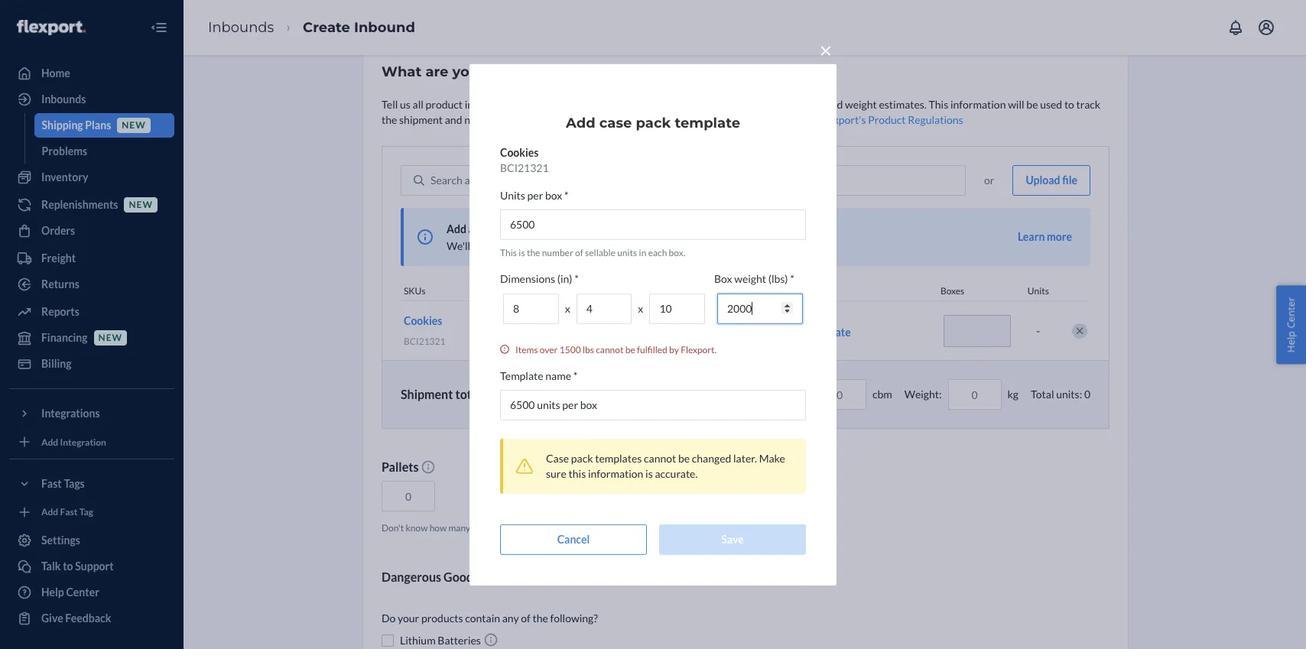 Task type: locate. For each thing, give the bounding box(es) containing it.
1 horizontal spatial units
[[1028, 285, 1049, 297]]

problems
[[42, 145, 87, 158]]

2 vertical spatial template
[[808, 326, 851, 339]]

details
[[763, 285, 790, 297]]

1 horizontal spatial bci21321
[[500, 161, 549, 174]]

1 vertical spatial new
[[129, 199, 153, 211]]

with down about at the top
[[507, 113, 528, 126]]

0 horizontal spatial cookies
[[404, 314, 442, 327]]

0 horizontal spatial or
[[501, 523, 509, 534]]

2 vertical spatial new
[[98, 332, 122, 344]]

in
[[639, 247, 646, 258]]

case right a
[[476, 223, 497, 236]]

fast tags button
[[9, 471, 174, 496]]

row containing cookies
[[401, 301, 1090, 360]]

1 horizontal spatial x
[[638, 302, 643, 315]]

0 vertical spatial this
[[929, 98, 948, 111]]

lithium
[[400, 634, 436, 647]]

case inside add a case pack template for each product. we'll save this information for future inbounds.
[[476, 223, 497, 236]]

1 horizontal spatial the
[[527, 247, 540, 258]]

new for financing
[[98, 332, 122, 344]]

settings
[[41, 534, 80, 547]]

be right will
[[1026, 98, 1038, 111]]

the
[[382, 113, 397, 126], [527, 247, 540, 258]]

supplier.
[[649, 113, 688, 126]]

1 horizontal spatial us
[[494, 113, 505, 126]]

flexport.
[[681, 344, 717, 355]]

template for add a case pack template for each product. we'll save this information for future inbounds.
[[524, 223, 567, 236]]

count
[[632, 523, 655, 534]]

units:
[[1056, 388, 1082, 401]]

learn more
[[1018, 230, 1072, 243]]

0 horizontal spatial 0 text field
[[813, 380, 866, 410]]

goods
[[444, 570, 479, 585]]

0 horizontal spatial center
[[66, 586, 99, 599]]

template for + add case pack template
[[808, 326, 851, 339]]

information up the dimensions (in) *
[[515, 239, 570, 252]]

freight
[[41, 252, 76, 265]]

lbs number field
[[717, 293, 803, 324]]

none text field inside × document
[[500, 390, 806, 420]]

0 vertical spatial cookies
[[500, 146, 539, 159]]

cookies down the what in the top of the page
[[500, 146, 539, 159]]

0 horizontal spatial bci21321
[[404, 336, 445, 347]]

the inside the tell us all product information about this shipment, including individual skus, shipment volume, and weight estimates. this information will be used to track the shipment and notify us with what to expect from your supplier. products must comply with
[[382, 113, 397, 126]]

1 horizontal spatial template
[[675, 114, 740, 131]]

and down product
[[445, 113, 462, 126]]

learn
[[1018, 230, 1045, 243]]

the left number
[[527, 247, 540, 258]]

1 horizontal spatial shipment
[[741, 98, 785, 111]]

fast left tags
[[41, 477, 62, 490]]

for left future
[[572, 239, 586, 252]]

0 vertical spatial case
[[599, 114, 632, 131]]

1 vertical spatial for
[[572, 239, 586, 252]]

pack right case
[[571, 452, 593, 465]]

this
[[552, 98, 569, 111], [495, 239, 513, 252], [569, 467, 586, 480]]

0 horizontal spatial x
[[565, 302, 570, 315]]

what are you sending?
[[382, 63, 550, 80]]

0 horizontal spatial cannot
[[596, 344, 624, 355]]

template inside × document
[[675, 114, 740, 131]]

0 horizontal spatial each
[[586, 223, 608, 236]]

1 horizontal spatial is
[[645, 467, 653, 480]]

0 vertical spatial weight
[[845, 98, 877, 111]]

0 horizontal spatial the
[[382, 113, 397, 126]]

cookies inside cookies bci21321
[[500, 146, 539, 159]]

is left accurate. on the right bottom of the page
[[645, 467, 653, 480]]

*
[[564, 188, 569, 201], [574, 272, 579, 285], [790, 272, 794, 285], [573, 369, 578, 382]]

or right pallets
[[501, 523, 509, 534]]

None radio
[[569, 389, 581, 401]]

expect
[[567, 113, 599, 126]]

inbounds.
[[620, 239, 665, 252]]

with
[[507, 113, 528, 126], [796, 113, 817, 126]]

learn more button
[[1018, 229, 1072, 245]]

0 text field left cbm
[[813, 380, 866, 410]]

cu
[[524, 388, 535, 401]]

this right 'save'
[[500, 247, 517, 258]]

case inside × document
[[599, 114, 632, 131]]

1 horizontal spatial 0 text field
[[948, 380, 1001, 410]]

new right "plans"
[[122, 120, 146, 131]]

x left l number field on the top of page
[[638, 302, 643, 315]]

0 vertical spatial each
[[586, 223, 608, 236]]

bci21321 down cookies link
[[404, 336, 445, 347]]

about
[[522, 98, 550, 111]]

talk
[[41, 560, 61, 573]]

0 vertical spatial cannot
[[596, 344, 624, 355]]

1 vertical spatial is
[[645, 467, 653, 480]]

0 horizontal spatial weight
[[734, 272, 766, 285]]

and up flexport's
[[826, 98, 843, 111]]

this right sure
[[569, 467, 586, 480]]

this inside × document
[[500, 247, 517, 258]]

cannot up accurate. on the right bottom of the page
[[644, 452, 676, 465]]

add for add a case pack template for each product. we'll save this information for future inbounds.
[[447, 223, 466, 236]]

1 horizontal spatial help
[[1284, 331, 1298, 352]]

1 horizontal spatial inbounds link
[[208, 19, 274, 36]]

new up orders link
[[129, 199, 153, 211]]

inbounds
[[208, 19, 274, 36], [41, 93, 86, 106]]

save
[[721, 533, 744, 546]]

None radio
[[505, 389, 517, 401]]

this right 'save'
[[495, 239, 513, 252]]

cookies inside "row"
[[404, 314, 442, 327]]

1 vertical spatial fast
[[60, 506, 78, 518]]

shipment up the comply
[[741, 98, 785, 111]]

add down shipment,
[[566, 114, 595, 131]]

be left fulfilled
[[625, 344, 635, 355]]

0 vertical spatial help
[[1284, 331, 1298, 352]]

×
[[820, 36, 832, 62]]

1 vertical spatial cookies
[[404, 314, 442, 327]]

1 vertical spatial inbounds
[[41, 93, 86, 106]]

template inside add a case pack template for each product. we'll save this information for future inbounds.
[[524, 223, 567, 236]]

weight up "packing"
[[734, 272, 766, 285]]

template inside "row"
[[808, 326, 851, 339]]

help center inside button
[[1284, 297, 1298, 352]]

2 horizontal spatial template
[[808, 326, 851, 339]]

new down 'reports' link
[[98, 332, 122, 344]]

add up settings
[[41, 506, 58, 518]]

case down shipment,
[[599, 114, 632, 131]]

tell us all product information about this shipment, including individual skus, shipment volume, and weight estimates. this information will be used to track the shipment and notify us with what to expect from your supplier. products must comply with
[[382, 98, 1101, 126]]

shipment down all
[[399, 113, 443, 126]]

support
[[75, 560, 114, 573]]

1 horizontal spatial case
[[599, 114, 632, 131]]

0 vertical spatial be
[[1026, 98, 1038, 111]]

0 vertical spatial the
[[382, 113, 397, 126]]

0 horizontal spatial units
[[500, 188, 525, 201]]

this up the what in the top of the page
[[552, 98, 569, 111]]

replenishments
[[41, 198, 118, 211]]

add inside × document
[[566, 114, 595, 131]]

help center link
[[9, 580, 174, 605]]

2 horizontal spatial be
[[1026, 98, 1038, 111]]

create inbound
[[303, 19, 415, 36]]

upload file button
[[1013, 165, 1090, 196]]

1 vertical spatial template
[[524, 223, 567, 236]]

H number field
[[503, 293, 559, 324]]

to right the what in the top of the page
[[555, 113, 565, 126]]

cargo?
[[567, 523, 593, 534]]

0 vertical spatial fast
[[41, 477, 62, 490]]

this
[[929, 98, 948, 111], [500, 247, 517, 258]]

this up regulations at the right
[[929, 98, 948, 111]]

fast
[[41, 477, 62, 490], [60, 506, 78, 518]]

1 horizontal spatial each
[[648, 247, 667, 258]]

a
[[468, 223, 474, 236]]

units left per
[[500, 188, 525, 201]]

home link
[[9, 61, 174, 86]]

cookies down skus
[[404, 314, 442, 327]]

information inside add a case pack template for each product. we'll save this information for future inbounds.
[[515, 239, 570, 252]]

case for + add case pack template
[[760, 326, 781, 339]]

0 horizontal spatial with
[[507, 113, 528, 126]]

cannot right lbs
[[596, 344, 624, 355]]

0 horizontal spatial case
[[476, 223, 497, 236]]

row
[[401, 301, 1090, 360]]

new for replenishments
[[129, 199, 153, 211]]

0 horizontal spatial us
[[400, 98, 411, 111]]

0 text field left kg
[[948, 380, 1001, 410]]

and
[[826, 98, 843, 111], [445, 113, 462, 126]]

add inside add a case pack template for each product. we'll save this information for future inbounds.
[[447, 223, 466, 236]]

how
[[429, 523, 447, 534]]

1 vertical spatial help center
[[41, 586, 99, 599]]

0 vertical spatial or
[[984, 174, 994, 187]]

None number field
[[500, 209, 806, 240]]

future
[[588, 239, 618, 252]]

0 vertical spatial inbounds link
[[208, 19, 274, 36]]

1 vertical spatial this
[[495, 239, 513, 252]]

be up accurate. on the right bottom of the page
[[678, 452, 690, 465]]

1 vertical spatial this
[[500, 247, 517, 258]]

products
[[690, 113, 733, 126]]

for up of
[[569, 223, 584, 236]]

give
[[41, 612, 63, 625]]

0 horizontal spatial help center
[[41, 586, 99, 599]]

0 vertical spatial help center
[[1284, 297, 1298, 352]]

case down lbs number field
[[760, 326, 781, 339]]

each up future
[[586, 223, 608, 236]]

bci21321
[[500, 161, 549, 174], [404, 336, 445, 347]]

batteries
[[438, 634, 481, 647]]

0 horizontal spatial is
[[519, 247, 525, 258]]

dimensions
[[500, 272, 555, 285]]

1 horizontal spatial inbounds
[[208, 19, 274, 36]]

units per box *
[[500, 188, 569, 201]]

1 horizontal spatial help center
[[1284, 297, 1298, 352]]

2 horizontal spatial case
[[760, 326, 781, 339]]

* right (lbs) in the right top of the page
[[790, 272, 794, 285]]

cannot inside case pack templates cannot be changed later. make sure this information is accurate.
[[644, 452, 676, 465]]

to right talk
[[63, 560, 73, 573]]

is
[[519, 247, 525, 258], [645, 467, 653, 480]]

0 vertical spatial center
[[1284, 297, 1298, 328]]

us
[[400, 98, 411, 111], [494, 113, 505, 126]]

1 vertical spatial case
[[476, 223, 497, 236]]

* right (in)
[[574, 272, 579, 285]]

1 horizontal spatial and
[[826, 98, 843, 111]]

sending
[[511, 523, 542, 534]]

cookies bci21321
[[500, 146, 549, 174]]

this inside add a case pack template for each product. we'll save this information for future inbounds.
[[495, 239, 513, 252]]

1 horizontal spatial cookies
[[500, 146, 539, 159]]

weight up flexport's
[[845, 98, 877, 111]]

1 horizontal spatial or
[[984, 174, 994, 187]]

2 vertical spatial this
[[569, 467, 586, 480]]

information down templates
[[588, 467, 643, 480]]

1 horizontal spatial center
[[1284, 297, 1298, 328]]

home
[[41, 67, 70, 80]]

accurate.
[[655, 467, 698, 480]]

pack right a
[[499, 223, 522, 236]]

is inside case pack templates cannot be changed later. make sure this information is accurate.
[[645, 467, 653, 480]]

0 vertical spatial bci21321
[[500, 161, 549, 174]]

add left a
[[447, 223, 466, 236]]

1 with from the left
[[507, 113, 528, 126]]

each inside add a case pack template for each product. we'll save this information for future inbounds.
[[586, 223, 608, 236]]

this is the number of sellable units in each box.
[[500, 247, 685, 258]]

tell
[[382, 98, 398, 111]]

0 horizontal spatial this
[[500, 247, 517, 258]]

talk to support
[[41, 560, 114, 573]]

add
[[566, 114, 595, 131], [447, 223, 466, 236], [738, 326, 758, 339], [41, 436, 58, 448], [41, 506, 58, 518]]

tags
[[64, 477, 85, 490]]

None checkbox
[[382, 635, 394, 647]]

be inside the tell us all product information about this shipment, including individual skus, shipment volume, and weight estimates. this information will be used to track the shipment and notify us with what to expect from your supplier. products must comply with
[[1026, 98, 1038, 111]]

units inside × document
[[500, 188, 525, 201]]

cu ft/lb
[[524, 388, 557, 401]]

case for add a case pack template for each product. we'll save this information for future inbounds.
[[476, 223, 497, 236]]

or left the 'upload'
[[984, 174, 994, 187]]

all
[[413, 98, 424, 111]]

add for add integration
[[41, 436, 58, 448]]

help center
[[1284, 297, 1298, 352], [41, 586, 99, 599]]

1 vertical spatial cannot
[[644, 452, 676, 465]]

0 vertical spatial units
[[500, 188, 525, 201]]

add inside "row"
[[738, 326, 758, 339]]

add for add case pack template
[[566, 114, 595, 131]]

weight inside × document
[[734, 272, 766, 285]]

estimate count button
[[595, 522, 655, 535]]

1 horizontal spatial with
[[796, 113, 817, 126]]

information
[[465, 98, 520, 111], [950, 98, 1006, 111], [515, 239, 570, 252], [588, 467, 643, 480]]

2 0 text field from the left
[[948, 380, 1001, 410]]

per
[[527, 188, 543, 201]]

what
[[382, 63, 422, 80]]

1 vertical spatial units
[[1028, 285, 1049, 297]]

the down tell
[[382, 113, 397, 126]]

later.
[[733, 452, 757, 465]]

0 horizontal spatial template
[[524, 223, 567, 236]]

fast left tag
[[60, 506, 78, 518]]

units up -
[[1028, 285, 1049, 297]]

lbs
[[583, 344, 594, 355]]

to right the used
[[1064, 98, 1074, 111]]

add right the +
[[738, 326, 758, 339]]

returns link
[[9, 272, 174, 297]]

fast tags
[[41, 477, 85, 490]]

units for units
[[1028, 285, 1049, 297]]

0 vertical spatial this
[[552, 98, 569, 111]]

1 vertical spatial or
[[501, 523, 509, 534]]

us left all
[[400, 98, 411, 111]]

to inside button
[[63, 560, 73, 573]]

2 vertical spatial be
[[678, 452, 690, 465]]

0
[[1084, 388, 1090, 401]]

1 0 text field from the left
[[813, 380, 866, 410]]

0 text field
[[813, 380, 866, 410], [948, 380, 1001, 410]]

pack inside add a case pack template for each product. we'll save this information for future inbounds.
[[499, 223, 522, 236]]

search image
[[414, 175, 424, 186]]

2 vertical spatial to
[[63, 560, 73, 573]]

is up dimensions at the left of page
[[519, 247, 525, 258]]

1 vertical spatial to
[[555, 113, 565, 126]]

1 vertical spatial weight
[[734, 272, 766, 285]]

x down (in)
[[565, 302, 570, 315]]

bci21321 up units per box *
[[500, 161, 549, 174]]

financing
[[41, 331, 88, 344]]

0 horizontal spatial shipment
[[399, 113, 443, 126]]

1 horizontal spatial cannot
[[644, 452, 676, 465]]

1500
[[560, 344, 581, 355]]

0 vertical spatial template
[[675, 114, 740, 131]]

with down volume,
[[796, 113, 817, 126]]

1 horizontal spatial this
[[929, 98, 948, 111]]

add left "integration"
[[41, 436, 58, 448]]

estimate
[[595, 523, 631, 534]]

None text field
[[500, 390, 806, 420]]

0 vertical spatial new
[[122, 120, 146, 131]]

cannot
[[596, 344, 624, 355], [644, 452, 676, 465]]

boxes
[[941, 285, 965, 297]]

0 horizontal spatial be
[[625, 344, 635, 355]]

0 horizontal spatial to
[[63, 560, 73, 573]]

0 horizontal spatial help
[[41, 586, 64, 599]]

us right the notify
[[494, 113, 505, 126]]

each right in
[[648, 247, 667, 258]]

1 vertical spatial bci21321
[[404, 336, 445, 347]]

pallets
[[472, 523, 499, 534]]

add integration link
[[9, 432, 174, 452]]

L number field
[[650, 293, 705, 324]]



Task type: describe. For each thing, give the bounding box(es) containing it.
flexport's
[[819, 113, 866, 126]]

will
[[1008, 98, 1024, 111]]

1 vertical spatial help
[[41, 586, 64, 599]]

be inside case pack templates cannot be changed later. make sure this information is accurate.
[[678, 452, 690, 465]]

2 with from the left
[[796, 113, 817, 126]]

individual
[[664, 98, 709, 111]]

0 vertical spatial is
[[519, 247, 525, 258]]

reports link
[[9, 300, 174, 324]]

+ add case pack template
[[730, 326, 851, 339]]

must
[[735, 113, 758, 126]]

kg
[[1008, 388, 1019, 401]]

integration
[[60, 436, 106, 448]]

* right name
[[573, 369, 578, 382]]

file
[[1062, 174, 1077, 187]]

2 horizontal spatial to
[[1064, 98, 1074, 111]]

pack down lbs number field
[[783, 326, 806, 339]]

information inside case pack templates cannot be changed later. make sure this information is accurate.
[[588, 467, 643, 480]]

× document
[[470, 33, 837, 585]]

packing details
[[730, 285, 790, 297]]

shipment
[[401, 387, 453, 401]]

billing link
[[9, 352, 174, 376]]

cbm
[[873, 388, 892, 401]]

flexport logo image
[[17, 20, 86, 35]]

0 vertical spatial us
[[400, 98, 411, 111]]

packing
[[730, 285, 762, 297]]

+
[[730, 326, 736, 339]]

cancel
[[557, 533, 590, 546]]

used
[[1040, 98, 1062, 111]]

pack down 'including'
[[636, 114, 671, 131]]

template name *
[[500, 369, 578, 382]]

0 text field for kg
[[948, 380, 1001, 410]]

this inside case pack templates cannot be changed later. make sure this information is accurate.
[[569, 467, 586, 480]]

this inside the tell us all product information about this shipment, including individual skus, shipment volume, and weight estimates. this information will be used to track the shipment and notify us with what to expect from your supplier. products must comply with
[[552, 98, 569, 111]]

including
[[619, 98, 662, 111]]

settings link
[[9, 528, 174, 553]]

dimensions (in) *
[[500, 272, 579, 285]]

box
[[714, 272, 732, 285]]

product
[[868, 113, 906, 126]]

information up the notify
[[465, 98, 520, 111]]

product
[[426, 98, 463, 111]]

help inside button
[[1284, 331, 1298, 352]]

this inside the tell us all product information about this shipment, including individual skus, shipment volume, and weight estimates. this information will be used to track the shipment and notify us with what to expect from your supplier. products must comply with
[[929, 98, 948, 111]]

weight inside the tell us all product information about this shipment, including individual skus, shipment volume, and weight estimates. this information will be used to track the shipment and notify us with what to expect from your supplier. products must comply with
[[845, 98, 877, 111]]

1 horizontal spatial to
[[555, 113, 565, 126]]

more
[[1047, 230, 1072, 243]]

help center button
[[1277, 285, 1306, 364]]

close navigation image
[[150, 18, 168, 37]]

pack inside case pack templates cannot be changed later. make sure this information is accurate.
[[571, 452, 593, 465]]

1 vertical spatial center
[[66, 586, 99, 599]]

bci21321 inside × document
[[500, 161, 549, 174]]

add for add fast tag
[[41, 506, 58, 518]]

cookies for cookies bci21321
[[500, 146, 539, 159]]

cookies for cookies
[[404, 314, 442, 327]]

0 vertical spatial for
[[569, 223, 584, 236]]

1 vertical spatial be
[[625, 344, 635, 355]]

items over 1500 lbs cannot be fulfilled by flexport.
[[515, 344, 717, 355]]

0 text field for cbm
[[813, 380, 866, 410]]

W number field
[[576, 293, 632, 324]]

0 text field
[[382, 481, 435, 512]]

give feedback
[[41, 612, 111, 625]]

product.
[[610, 223, 651, 236]]

save
[[472, 239, 493, 252]]

add fast tag
[[41, 506, 93, 518]]

ft/lb
[[537, 388, 557, 401]]

changed
[[692, 452, 731, 465]]

2 x from the left
[[638, 302, 643, 315]]

sending?
[[483, 63, 550, 80]]

information left will
[[950, 98, 1006, 111]]

dangerous
[[382, 570, 441, 585]]

sure
[[546, 467, 567, 480]]

box.
[[669, 247, 685, 258]]

inbound
[[354, 19, 415, 36]]

over
[[540, 344, 558, 355]]

returns
[[41, 278, 79, 291]]

(in)
[[557, 272, 572, 285]]

bci21321 inside "row"
[[404, 336, 445, 347]]

notify
[[464, 113, 492, 126]]

new for shipping plans
[[122, 120, 146, 131]]

pallets
[[382, 460, 421, 474]]

dangerous goods
[[382, 570, 479, 585]]

plans
[[85, 119, 111, 132]]

0 horizontal spatial inbounds
[[41, 93, 86, 106]]

flexport's product regulations button
[[819, 112, 963, 128]]

fulfilled
[[637, 344, 667, 355]]

* right box at the left top of page
[[564, 188, 569, 201]]

units for units per box *
[[500, 188, 525, 201]]

from
[[601, 113, 623, 126]]

lithium batteries
[[400, 634, 483, 647]]

center inside button
[[1284, 297, 1298, 328]]

what
[[530, 113, 553, 126]]

add a case pack template for each product. we'll save this information for future inbounds.
[[447, 223, 665, 252]]

regulations
[[908, 113, 963, 126]]

-
[[1036, 324, 1040, 337]]

the inside × document
[[527, 247, 540, 258]]

don't know how many pallets or sending loose cargo? estimate count .
[[382, 523, 657, 534]]

1 x from the left
[[565, 302, 570, 315]]

inbounds inside breadcrumbs navigation
[[208, 19, 274, 36]]

1 vertical spatial us
[[494, 113, 505, 126]]

0 vertical spatial shipment
[[741, 98, 785, 111]]

.
[[655, 523, 657, 534]]

0 horizontal spatial inbounds link
[[9, 87, 174, 112]]

0 vertical spatial and
[[826, 98, 843, 111]]

inventory link
[[9, 165, 174, 190]]

give feedback button
[[9, 606, 174, 631]]

shipping plans
[[42, 119, 111, 132]]

talk to support button
[[9, 554, 174, 579]]

skus
[[404, 285, 426, 297]]

1 vertical spatial and
[[445, 113, 462, 126]]

total
[[1031, 388, 1054, 401]]

of
[[575, 247, 583, 258]]

problems link
[[34, 139, 174, 164]]

loose
[[544, 523, 565, 534]]

Number of boxes number field
[[944, 315, 1011, 347]]

create
[[303, 19, 350, 36]]

totals
[[455, 387, 487, 401]]

case pack templates cannot be changed later. make sure this information is accurate.
[[546, 452, 785, 480]]

make
[[759, 452, 785, 465]]

each inside × document
[[648, 247, 667, 258]]

breadcrumbs navigation
[[196, 5, 427, 50]]

name
[[545, 369, 571, 382]]

you
[[452, 63, 479, 80]]

number
[[542, 247, 573, 258]]

fast inside dropdown button
[[41, 477, 62, 490]]

shipping
[[42, 119, 83, 132]]

freight link
[[9, 246, 174, 271]]

cookies link
[[404, 314, 442, 327]]

units
[[617, 247, 637, 258]]



Task type: vqa. For each thing, say whether or not it's contained in the screenshot.
more
yes



